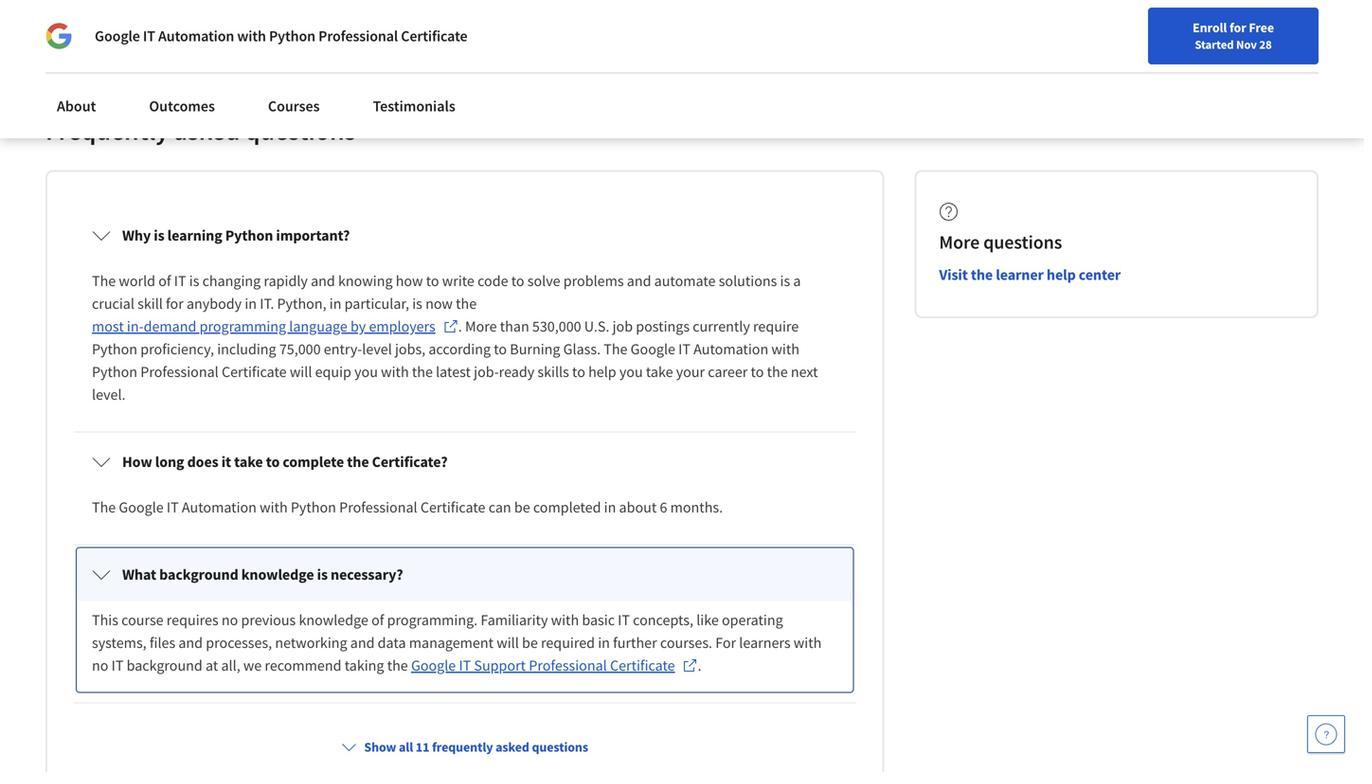 Task type: vqa. For each thing, say whether or not it's contained in the screenshot.
the Edit details for Bachelor's degree  in Business at University of Georgia. image
no



Task type: describe. For each thing, give the bounding box(es) containing it.
with down require at the top of page
[[772, 340, 800, 359]]

solutions
[[719, 271, 777, 290]]

python up courses
[[269, 27, 316, 45]]

courses.
[[660, 634, 713, 652]]

certificate inside . more than 530,000 u.s. job postings currently require python proficiency, including 75,000 entry-level jobs, according to burning glass. the google it automation with python professional certificate will equip you with the latest job-ready skills to help you take your career to the next level.
[[222, 362, 287, 381]]

with right learners
[[794, 634, 822, 652]]

with up "courses" link
[[237, 27, 266, 45]]

visit
[[940, 265, 968, 284]]

to right code
[[512, 271, 525, 290]]

language
[[289, 317, 348, 336]]

and up taking
[[350, 634, 375, 652]]

. for . more than 530,000 u.s. job postings currently require python proficiency, including 75,000 entry-level jobs, according to burning glass. the google it automation with python professional certificate will equip you with the latest job-ready skills to help you take your career to the next level.
[[458, 317, 462, 336]]

and right problems
[[627, 271, 652, 290]]

enroll
[[1193, 19, 1228, 36]]

demand
[[144, 317, 197, 336]]

the google it automation with python professional certificate can be completed in about 6 months.
[[92, 498, 723, 517]]

anybody
[[187, 294, 242, 313]]

equip
[[315, 362, 352, 381]]

certificate up testimonials link
[[401, 27, 468, 45]]

testimonials
[[373, 97, 456, 116]]

0 horizontal spatial questions
[[245, 114, 356, 147]]

why
[[122, 226, 151, 245]]

jobs,
[[395, 340, 426, 359]]

to up job-
[[494, 340, 507, 359]]

burning
[[510, 340, 561, 359]]

what background knowledge is necessary? button
[[77, 548, 853, 601]]

postings
[[636, 317, 690, 336]]

at
[[206, 656, 218, 675]]

further
[[613, 634, 657, 652]]

1 vertical spatial questions
[[984, 230, 1063, 254]]

u.s.
[[585, 317, 610, 336]]

python inside why is learning python important? "dropdown button"
[[225, 226, 273, 245]]

data
[[378, 634, 406, 652]]

professional inside . more than 530,000 u.s. job postings currently require python proficiency, including 75,000 entry-level jobs, according to burning glass. the google it automation with python professional certificate will equip you with the latest job-ready skills to help you take your career to the next level.
[[141, 362, 219, 381]]

world
[[119, 271, 155, 290]]

to inside how long does it take to complete the certificate? dropdown button
[[266, 452, 280, 471]]

like
[[697, 611, 719, 630]]

basic
[[582, 611, 615, 630]]

ready
[[499, 362, 535, 381]]

outcomes
[[149, 97, 215, 116]]

and down requires
[[179, 634, 203, 652]]

in up language
[[330, 294, 342, 313]]

and up python,
[[311, 271, 335, 290]]

most
[[92, 317, 124, 336]]

more questions
[[940, 230, 1063, 254]]

required
[[541, 634, 595, 652]]

of inside the world of it is changing rapidly and knowing how to write code to solve problems and automate solutions is a crucial skill for anybody in it. python, in particular, is now the
[[158, 271, 171, 290]]

for
[[716, 634, 737, 652]]

1 horizontal spatial more
[[940, 230, 980, 254]]

0 horizontal spatial asked
[[174, 114, 240, 147]]

530,000
[[533, 317, 582, 336]]

require
[[753, 317, 799, 336]]

career
[[708, 362, 748, 381]]

about
[[57, 97, 96, 116]]

how long does it take to complete the certificate? button
[[77, 435, 853, 489]]

systems,
[[92, 634, 147, 652]]

questions inside dropdown button
[[532, 739, 588, 756]]

this course requires no previous knowledge of programming. familiarity with basic it concepts, like operating systems, files and processes, networking and data management will be required in further courses. for learners with no it background at all, we recommend taking the
[[92, 611, 825, 675]]

according
[[429, 340, 491, 359]]

for inside the world of it is changing rapidly and knowing how to write code to solve problems and automate solutions is a crucial skill for anybody in it. python, in particular, is now the
[[166, 294, 184, 313]]

more inside . more than 530,000 u.s. job postings currently require python proficiency, including 75,000 entry-level jobs, according to burning glass. the google it automation with python professional certificate will equip you with the latest job-ready skills to help you take your career to the next level.
[[465, 317, 497, 336]]

in left 'it.'
[[245, 294, 257, 313]]

python up level.
[[92, 362, 137, 381]]

recommend
[[265, 656, 342, 675]]

including
[[217, 340, 276, 359]]

certificate inside 'google it support professional certificate' link
[[610, 656, 675, 675]]

all,
[[221, 656, 240, 675]]

skill
[[138, 294, 163, 313]]

months.
[[671, 498, 723, 517]]

the world of it is changing rapidly and knowing how to write code to solve problems and automate solutions is a crucial skill for anybody in it. python, in particular, is now the
[[92, 271, 804, 313]]

courses
[[268, 97, 320, 116]]

particular,
[[345, 294, 409, 313]]

why is learning python important?
[[122, 226, 350, 245]]

what
[[122, 565, 156, 584]]

it up outcomes
[[143, 27, 155, 45]]

learning
[[167, 226, 222, 245]]

problems
[[564, 271, 624, 290]]

job-
[[474, 362, 499, 381]]

1 you from the left
[[355, 362, 378, 381]]

is left now
[[412, 294, 423, 313]]

0 vertical spatial no
[[222, 611, 238, 630]]

professional down the certificate?
[[339, 498, 418, 517]]

write
[[442, 271, 475, 290]]

we
[[243, 656, 262, 675]]

taking
[[345, 656, 384, 675]]

the down jobs,
[[412, 362, 433, 381]]

operating
[[722, 611, 783, 630]]

show all 11 frequently asked questions button
[[334, 730, 596, 764]]

take inside . more than 530,000 u.s. job postings currently require python proficiency, including 75,000 entry-level jobs, according to burning glass. the google it automation with python professional certificate will equip you with the latest job-ready skills to help you take your career to the next level.
[[646, 362, 673, 381]]

proficiency,
[[141, 340, 214, 359]]

frequently
[[432, 739, 493, 756]]

is left a
[[781, 271, 791, 290]]

knowing
[[338, 271, 393, 290]]

currently
[[693, 317, 750, 336]]

your
[[676, 362, 705, 381]]

changing
[[202, 271, 261, 290]]

level
[[362, 340, 392, 359]]

google image
[[45, 23, 72, 49]]

employers
[[369, 317, 436, 336]]

by
[[351, 317, 366, 336]]

glass.
[[564, 340, 601, 359]]

. for .
[[698, 656, 702, 675]]

started
[[1195, 37, 1234, 52]]

this
[[92, 611, 118, 630]]

files
[[150, 634, 175, 652]]

to right how
[[426, 271, 439, 290]]

opens in a new tab image
[[683, 658, 698, 673]]

11
[[416, 739, 430, 756]]

courses link
[[257, 85, 331, 127]]

code
[[478, 271, 508, 290]]

how long does it take to complete the certificate?
[[122, 452, 448, 471]]

knowledge inside 'what background knowledge is necessary?' dropdown button
[[241, 565, 314, 584]]

center
[[1079, 265, 1121, 284]]



Task type: locate. For each thing, give the bounding box(es) containing it.
knowledge inside this course requires no previous knowledge of programming. familiarity with basic it concepts, like operating systems, files and processes, networking and data management will be required in further courses. for learners with no it background at all, we recommend taking the
[[299, 611, 369, 630]]

. down courses.
[[698, 656, 702, 675]]

it inside . more than 530,000 u.s. job postings currently require python proficiency, including 75,000 entry-level jobs, according to burning glass. the google it automation with python professional certificate will equip you with the latest job-ready skills to help you take your career to the next level.
[[679, 340, 691, 359]]

support
[[474, 656, 526, 675]]

0 vertical spatial help
[[1047, 265, 1076, 284]]

1 vertical spatial asked
[[496, 739, 530, 756]]

the inside the world of it is changing rapidly and knowing how to write code to solve problems and automate solutions is a crucial skill for anybody in it. python, in particular, is now the
[[92, 271, 116, 290]]

of inside this course requires no previous knowledge of programming. familiarity with basic it concepts, like operating systems, files and processes, networking and data management will be required in further courses. for learners with no it background at all, we recommend taking the
[[372, 611, 384, 630]]

google inside . more than 530,000 u.s. job postings currently require python proficiency, including 75,000 entry-level jobs, according to burning glass. the google it automation with python professional certificate will equip you with the latest job-ready skills to help you take your career to the next level.
[[631, 340, 676, 359]]

1 vertical spatial take
[[234, 452, 263, 471]]

1 vertical spatial background
[[127, 656, 203, 675]]

0 horizontal spatial help
[[589, 362, 617, 381]]

take inside dropdown button
[[234, 452, 263, 471]]

a
[[794, 271, 801, 290]]

is right why in the top left of the page
[[154, 226, 165, 245]]

opens in a new tab image
[[443, 319, 458, 334]]

the inside how long does it take to complete the certificate? dropdown button
[[347, 452, 369, 471]]

1 vertical spatial knowledge
[[299, 611, 369, 630]]

google down management
[[411, 656, 456, 675]]

be right can
[[514, 498, 530, 517]]

more right opens in a new tab image
[[465, 317, 497, 336]]

to left complete
[[266, 452, 280, 471]]

certificate left can
[[421, 498, 486, 517]]

0 vertical spatial for
[[1230, 19, 1247, 36]]

professional up testimonials link
[[319, 27, 398, 45]]

take right it
[[234, 452, 263, 471]]

most in-demand programming language by employers link
[[92, 315, 458, 338]]

is left necessary?
[[317, 565, 328, 584]]

it
[[222, 452, 231, 471]]

latest
[[436, 362, 471, 381]]

all
[[399, 739, 413, 756]]

google it support professional certificate link
[[411, 654, 698, 677]]

0 vertical spatial automation
[[158, 27, 234, 45]]

1 vertical spatial the
[[604, 340, 628, 359]]

0 horizontal spatial take
[[234, 452, 263, 471]]

more
[[940, 230, 980, 254], [465, 317, 497, 336]]

. up according
[[458, 317, 462, 336]]

help inside . more than 530,000 u.s. job postings currently require python proficiency, including 75,000 entry-level jobs, according to burning glass. the google it automation with python professional certificate will equip you with the latest job-ready skills to help you take your career to the next level.
[[589, 362, 617, 381]]

help center image
[[1315, 723, 1338, 746]]

help left 'center'
[[1047, 265, 1076, 284]]

professional
[[319, 27, 398, 45], [141, 362, 219, 381], [339, 498, 418, 517], [529, 656, 607, 675]]

can
[[489, 498, 511, 517]]

take left your
[[646, 362, 673, 381]]

google down postings
[[631, 340, 676, 359]]

1 horizontal spatial asked
[[496, 739, 530, 756]]

1 horizontal spatial take
[[646, 362, 673, 381]]

the inside the world of it is changing rapidly and knowing how to write code to solve problems and automate solutions is a crucial skill for anybody in it. python, in particular, is now the
[[456, 294, 477, 313]]

take
[[646, 362, 673, 381], [234, 452, 263, 471]]

0 vertical spatial of
[[158, 271, 171, 290]]

it down systems,
[[111, 656, 124, 675]]

job
[[613, 317, 633, 336]]

it down long
[[167, 498, 179, 517]]

show all 11 frequently asked questions
[[364, 739, 588, 756]]

will down 75,000
[[290, 362, 312, 381]]

no up processes,
[[222, 611, 238, 630]]

to down the glass.
[[572, 362, 586, 381]]

help down the glass.
[[589, 362, 617, 381]]

professional down 'proficiency,'
[[141, 362, 219, 381]]

management
[[409, 634, 494, 652]]

for inside the enroll for free started nov 28
[[1230, 19, 1247, 36]]

rapidly
[[264, 271, 308, 290]]

1 horizontal spatial of
[[372, 611, 384, 630]]

to
[[426, 271, 439, 290], [512, 271, 525, 290], [494, 340, 507, 359], [572, 362, 586, 381], [751, 362, 764, 381], [266, 452, 280, 471]]

processes,
[[206, 634, 272, 652]]

1 horizontal spatial .
[[698, 656, 702, 675]]

asked inside dropdown button
[[496, 739, 530, 756]]

asked left courses
[[174, 114, 240, 147]]

about
[[619, 498, 657, 517]]

0 vertical spatial questions
[[245, 114, 356, 147]]

crucial
[[92, 294, 135, 313]]

certificate down the including
[[222, 362, 287, 381]]

. inside . more than 530,000 u.s. job postings currently require python proficiency, including 75,000 entry-level jobs, according to burning glass. the google it automation with python professional certificate will equip you with the latest job-ready skills to help you take your career to the next level.
[[458, 317, 462, 336]]

background inside dropdown button
[[159, 565, 239, 584]]

1 horizontal spatial no
[[222, 611, 238, 630]]

menu item
[[1023, 19, 1145, 81]]

help
[[1047, 265, 1076, 284], [589, 362, 617, 381]]

1 vertical spatial for
[[166, 294, 184, 313]]

google right google image
[[95, 27, 140, 45]]

automate
[[655, 271, 716, 290]]

free
[[1249, 19, 1275, 36]]

frequently
[[45, 114, 169, 147]]

programming
[[200, 317, 286, 336]]

2 vertical spatial the
[[92, 498, 116, 517]]

background inside this course requires no previous knowledge of programming. familiarity with basic it concepts, like operating systems, files and processes, networking and data management will be required in further courses. for learners with no it background at all, we recommend taking the
[[127, 656, 203, 675]]

is inside dropdown button
[[317, 565, 328, 584]]

it up further
[[618, 611, 630, 630]]

knowledge up previous
[[241, 565, 314, 584]]

skills
[[538, 362, 569, 381]]

most in-demand programming language by employers
[[92, 317, 436, 336]]

next
[[791, 362, 818, 381]]

asked right frequently
[[496, 739, 530, 756]]

frequently asked questions
[[45, 114, 356, 147]]

of
[[158, 271, 171, 290], [372, 611, 384, 630]]

is up anybody
[[189, 271, 199, 290]]

28
[[1260, 37, 1273, 52]]

google inside 'google it support professional certificate' link
[[411, 656, 456, 675]]

the left next
[[767, 362, 788, 381]]

python down most
[[92, 340, 137, 359]]

necessary?
[[331, 565, 403, 584]]

the
[[92, 271, 116, 290], [604, 340, 628, 359], [92, 498, 116, 517]]

google down how
[[119, 498, 164, 517]]

concepts,
[[633, 611, 694, 630]]

it.
[[260, 294, 274, 313]]

learners
[[740, 634, 791, 652]]

solve
[[528, 271, 561, 290]]

0 vertical spatial asked
[[174, 114, 240, 147]]

visit the learner help center
[[940, 265, 1121, 284]]

will inside this course requires no previous knowledge of programming. familiarity with basic it concepts, like operating systems, files and processes, networking and data management will be required in further courses. for learners with no it background at all, we recommend taking the
[[497, 634, 519, 652]]

with
[[237, 27, 266, 45], [772, 340, 800, 359], [381, 362, 409, 381], [260, 498, 288, 517], [551, 611, 579, 630], [794, 634, 822, 652]]

background up requires
[[159, 565, 239, 584]]

google it support professional certificate
[[411, 656, 675, 675]]

level.
[[92, 385, 126, 404]]

0 vertical spatial .
[[458, 317, 462, 336]]

the down write
[[456, 294, 477, 313]]

the inside . more than 530,000 u.s. job postings currently require python proficiency, including 75,000 entry-level jobs, according to burning glass. the google it automation with python professional certificate will equip you with the latest job-ready skills to help you take your career to the next level.
[[604, 340, 628, 359]]

1 vertical spatial of
[[372, 611, 384, 630]]

it inside the world of it is changing rapidly and knowing how to write code to solve problems and automate solutions is a crucial skill for anybody in it. python, in particular, is now the
[[174, 271, 186, 290]]

previous
[[241, 611, 296, 630]]

coursera image
[[23, 15, 143, 46]]

about link
[[45, 85, 107, 127]]

the for the google it automation with python professional certificate can be completed in about 6 months.
[[92, 498, 116, 517]]

testimonials link
[[362, 85, 467, 127]]

for
[[1230, 19, 1247, 36], [166, 294, 184, 313]]

it right world
[[174, 271, 186, 290]]

collapsed list
[[70, 202, 860, 772]]

the down data
[[387, 656, 408, 675]]

python,
[[277, 294, 327, 313]]

0 horizontal spatial .
[[458, 317, 462, 336]]

0 horizontal spatial will
[[290, 362, 312, 381]]

how
[[396, 271, 423, 290]]

certificate
[[401, 27, 468, 45], [222, 362, 287, 381], [421, 498, 486, 517], [610, 656, 675, 675]]

to right career
[[751, 362, 764, 381]]

it up your
[[679, 340, 691, 359]]

automation up career
[[694, 340, 769, 359]]

with down jobs,
[[381, 362, 409, 381]]

does
[[187, 452, 219, 471]]

0 horizontal spatial you
[[355, 362, 378, 381]]

2 vertical spatial questions
[[532, 739, 588, 756]]

automation up outcomes
[[158, 27, 234, 45]]

how
[[122, 452, 152, 471]]

0 vertical spatial knowledge
[[241, 565, 314, 584]]

enroll for free started nov 28
[[1193, 19, 1275, 52]]

0 horizontal spatial no
[[92, 656, 108, 675]]

will down familiarity
[[497, 634, 519, 652]]

0 horizontal spatial for
[[166, 294, 184, 313]]

why is learning python important? button
[[77, 209, 853, 262]]

the
[[971, 265, 993, 284], [456, 294, 477, 313], [412, 362, 433, 381], [767, 362, 788, 381], [347, 452, 369, 471], [387, 656, 408, 675]]

0 horizontal spatial of
[[158, 271, 171, 290]]

visit the learner help center link
[[940, 265, 1121, 284]]

1 vertical spatial will
[[497, 634, 519, 652]]

0 vertical spatial background
[[159, 565, 239, 584]]

in left about
[[604, 498, 616, 517]]

0 vertical spatial will
[[290, 362, 312, 381]]

you down job
[[620, 362, 643, 381]]

than
[[500, 317, 530, 336]]

0 horizontal spatial more
[[465, 317, 497, 336]]

course
[[121, 611, 164, 630]]

of up skill
[[158, 271, 171, 290]]

familiarity
[[481, 611, 548, 630]]

. more than 530,000 u.s. job postings currently require python proficiency, including 75,000 entry-level jobs, according to burning glass. the google it automation with python professional certificate will equip you with the latest job-ready skills to help you take your career to the next level.
[[92, 317, 821, 404]]

certificate?
[[372, 452, 448, 471]]

0 vertical spatial take
[[646, 362, 673, 381]]

for up nov
[[1230, 19, 1247, 36]]

background down files at the bottom left of page
[[127, 656, 203, 675]]

2 vertical spatial automation
[[182, 498, 257, 517]]

for up demand
[[166, 294, 184, 313]]

will inside . more than 530,000 u.s. job postings currently require python proficiency, including 75,000 entry-level jobs, according to burning glass. the google it automation with python professional certificate will equip you with the latest job-ready skills to help you take your career to the next level.
[[290, 362, 312, 381]]

is
[[154, 226, 165, 245], [189, 271, 199, 290], [781, 271, 791, 290], [412, 294, 423, 313], [317, 565, 328, 584]]

be inside this course requires no previous knowledge of programming. familiarity with basic it concepts, like operating systems, files and processes, networking and data management will be required in further courses. for learners with no it background at all, we recommend taking the
[[522, 634, 538, 652]]

requires
[[167, 611, 219, 630]]

1 vertical spatial .
[[698, 656, 702, 675]]

no down systems,
[[92, 656, 108, 675]]

0 vertical spatial more
[[940, 230, 980, 254]]

in down basic
[[598, 634, 610, 652]]

in inside this course requires no previous knowledge of programming. familiarity with basic it concepts, like operating systems, files and processes, networking and data management will be required in further courses. for learners with no it background at all, we recommend taking the
[[598, 634, 610, 652]]

the right visit
[[971, 265, 993, 284]]

and
[[311, 271, 335, 290], [627, 271, 652, 290], [179, 634, 203, 652], [350, 634, 375, 652]]

google
[[95, 27, 140, 45], [631, 340, 676, 359], [119, 498, 164, 517], [411, 656, 456, 675]]

no
[[222, 611, 238, 630], [92, 656, 108, 675]]

1 vertical spatial more
[[465, 317, 497, 336]]

1 horizontal spatial you
[[620, 362, 643, 381]]

be up the 'google it support professional certificate'
[[522, 634, 538, 652]]

python up changing
[[225, 226, 273, 245]]

1 horizontal spatial for
[[1230, 19, 1247, 36]]

0 vertical spatial the
[[92, 271, 116, 290]]

is inside "dropdown button"
[[154, 226, 165, 245]]

what background knowledge is necessary?
[[122, 565, 403, 584]]

with down how long does it take to complete the certificate?
[[260, 498, 288, 517]]

the for the world of it is changing rapidly and knowing how to write code to solve problems and automate solutions is a crucial skill for anybody in it. python, in particular, is now the
[[92, 271, 116, 290]]

you down level
[[355, 362, 378, 381]]

1 vertical spatial help
[[589, 362, 617, 381]]

0 vertical spatial be
[[514, 498, 530, 517]]

the inside this course requires no previous knowledge of programming. familiarity with basic it concepts, like operating systems, files and processes, networking and data management will be required in further courses. for learners with no it background at all, we recommend taking the
[[387, 656, 408, 675]]

None search field
[[270, 12, 583, 50]]

professional down required
[[529, 656, 607, 675]]

of up data
[[372, 611, 384, 630]]

2 you from the left
[[620, 362, 643, 381]]

automation down it
[[182, 498, 257, 517]]

in-
[[127, 317, 144, 336]]

1 horizontal spatial will
[[497, 634, 519, 652]]

1 horizontal spatial questions
[[532, 739, 588, 756]]

6
[[660, 498, 668, 517]]

1 vertical spatial automation
[[694, 340, 769, 359]]

knowledge up 'networking'
[[299, 611, 369, 630]]

more up visit
[[940, 230, 980, 254]]

nov
[[1237, 37, 1258, 52]]

the right complete
[[347, 452, 369, 471]]

it down management
[[459, 656, 471, 675]]

2 horizontal spatial questions
[[984, 230, 1063, 254]]

1 vertical spatial be
[[522, 634, 538, 652]]

1 vertical spatial no
[[92, 656, 108, 675]]

1 horizontal spatial help
[[1047, 265, 1076, 284]]

python down complete
[[291, 498, 336, 517]]

certificate down further
[[610, 656, 675, 675]]

with up required
[[551, 611, 579, 630]]

entry-
[[324, 340, 362, 359]]

important?
[[276, 226, 350, 245]]

automation inside . more than 530,000 u.s. job postings currently require python proficiency, including 75,000 entry-level jobs, according to burning glass. the google it automation with python professional certificate will equip you with the latest job-ready skills to help you take your career to the next level.
[[694, 340, 769, 359]]



